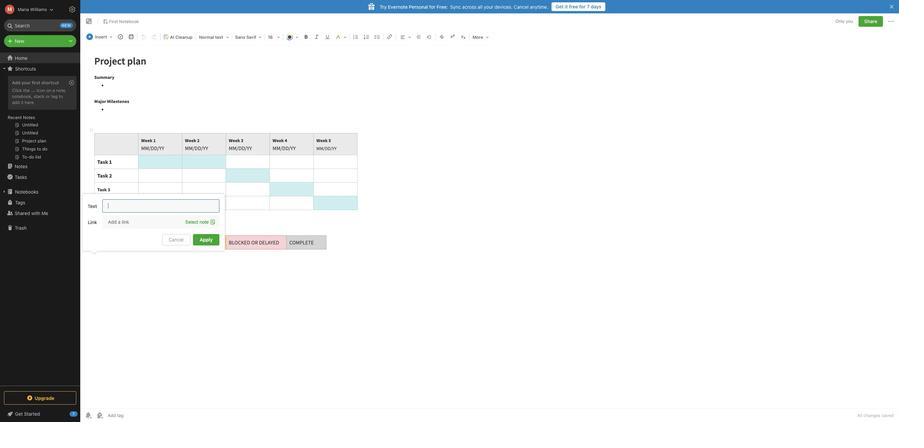 Task type: locate. For each thing, give the bounding box(es) containing it.
get started
[[15, 411, 40, 417]]

notes
[[23, 115, 35, 120], [15, 163, 28, 169]]

your up the
[[21, 80, 31, 85]]

notebook
[[119, 19, 139, 24]]

all
[[478, 4, 483, 10]]

it
[[565, 4, 568, 9], [21, 100, 24, 105]]

tree
[[0, 53, 80, 385]]

1 horizontal spatial for
[[579, 4, 586, 9]]

home
[[15, 55, 28, 61]]

for left free:
[[429, 4, 436, 10]]

get it free for 7 days button
[[552, 2, 606, 11]]

first notebook
[[109, 19, 139, 24]]

all
[[857, 413, 863, 418]]

try
[[380, 4, 387, 10]]

maria williams
[[18, 7, 47, 12]]

Font color field
[[284, 32, 301, 42]]

1 vertical spatial it
[[21, 100, 24, 105]]

personal
[[409, 4, 428, 10]]

group containing add your first shortcut
[[0, 74, 80, 164]]

your inside group
[[21, 80, 31, 85]]

Font size field
[[266, 32, 282, 42]]

for right free
[[579, 4, 586, 9]]

it inside get it free for 7 days button
[[565, 4, 568, 9]]

Account field
[[0, 3, 54, 16]]

underline image
[[323, 32, 332, 41]]

first
[[32, 80, 40, 85]]

notes up tasks
[[15, 163, 28, 169]]

shared
[[15, 210, 30, 216]]

new
[[62, 23, 71, 27]]

0 vertical spatial notes
[[23, 115, 35, 120]]

normal text
[[199, 34, 223, 40]]

shortcut
[[41, 80, 59, 85]]

note,
[[56, 88, 66, 93]]

for for 7
[[579, 4, 586, 9]]

7 inside the help and learning task checklist field
[[73, 412, 75, 416]]

Font family field
[[233, 32, 264, 42]]

0 horizontal spatial it
[[21, 100, 24, 105]]

get it free for 7 days
[[556, 4, 602, 9]]

expand note image
[[85, 17, 93, 25]]

get left free
[[556, 4, 564, 9]]

get left started
[[15, 411, 23, 417]]

add
[[12, 100, 20, 105]]

new search field
[[9, 19, 73, 31]]

get for get it free for 7 days
[[556, 4, 564, 9]]

get for get started
[[15, 411, 23, 417]]

1 horizontal spatial get
[[556, 4, 564, 9]]

free:
[[437, 4, 448, 10]]

notes link
[[0, 161, 80, 172]]

0 vertical spatial 7
[[587, 4, 590, 9]]

cancel
[[514, 4, 529, 10]]

upgrade
[[35, 395, 54, 401]]

click the ...
[[12, 88, 35, 93]]

days
[[591, 4, 602, 9]]

on
[[46, 88, 51, 93]]

More field
[[470, 32, 491, 42]]

get inside the help and learning task checklist field
[[15, 411, 23, 417]]

add tag image
[[96, 412, 104, 420]]

group
[[0, 74, 80, 164]]

ai
[[170, 34, 174, 40]]

with
[[31, 210, 40, 216]]

here.
[[25, 100, 35, 105]]

italic image
[[312, 32, 322, 41]]

0 horizontal spatial 7
[[73, 412, 75, 416]]

new button
[[4, 35, 76, 47]]

add a reminder image
[[84, 412, 92, 420]]

Alignment field
[[397, 32, 414, 42]]

superscript image
[[448, 32, 457, 41]]

Heading level field
[[197, 32, 231, 42]]

serif
[[246, 34, 256, 40]]

it inside icon on a note, notebook, stack or tag to add it here.
[[21, 100, 24, 105]]

all changes saved
[[857, 413, 894, 418]]

your right all
[[484, 4, 493, 10]]

sans
[[235, 34, 245, 40]]

checklist image
[[373, 32, 382, 41]]

sync
[[450, 4, 461, 10]]

0 horizontal spatial get
[[15, 411, 23, 417]]

changes
[[864, 413, 881, 418]]

7 left days
[[587, 4, 590, 9]]

bulleted list image
[[351, 32, 361, 41]]

it down "notebook,"
[[21, 100, 24, 105]]

tags button
[[0, 197, 80, 208]]

task image
[[116, 32, 125, 41]]

7
[[587, 4, 590, 9], [73, 412, 75, 416]]

notes right recent
[[23, 115, 35, 120]]

get
[[556, 4, 564, 9], [15, 411, 23, 417]]

get inside button
[[556, 4, 564, 9]]

for inside button
[[579, 4, 586, 9]]

evernote
[[388, 4, 408, 10]]

shared with me
[[15, 210, 48, 216]]

icon on a note, notebook, stack or tag to add it here.
[[12, 88, 66, 105]]

anytime.
[[530, 4, 548, 10]]

more actions image
[[887, 17, 895, 25]]

it left free
[[565, 4, 568, 9]]

saved
[[882, 413, 894, 418]]

2 for from the left
[[429, 4, 436, 10]]

1 vertical spatial 7
[[73, 412, 75, 416]]

1 horizontal spatial 7
[[587, 4, 590, 9]]

your
[[484, 4, 493, 10], [21, 80, 31, 85]]

0 horizontal spatial your
[[21, 80, 31, 85]]

0 horizontal spatial for
[[429, 4, 436, 10]]

7 left click to collapse image on the bottom left of page
[[73, 412, 75, 416]]

settings image
[[68, 5, 76, 13]]

1 horizontal spatial it
[[565, 4, 568, 9]]

a
[[53, 88, 55, 93]]

new
[[15, 38, 24, 44]]

1 vertical spatial your
[[21, 80, 31, 85]]

for
[[579, 4, 586, 9], [429, 4, 436, 10]]

notebook,
[[12, 94, 32, 99]]

text
[[215, 34, 223, 40]]

0 vertical spatial get
[[556, 4, 564, 9]]

0 vertical spatial it
[[565, 4, 568, 9]]

Search text field
[[9, 19, 72, 31]]

notebooks link
[[0, 186, 80, 197]]

for for free:
[[429, 4, 436, 10]]

1 for from the left
[[579, 4, 586, 9]]

you
[[846, 18, 853, 24]]

shared with me link
[[0, 208, 80, 218]]

1 vertical spatial get
[[15, 411, 23, 417]]

1 horizontal spatial your
[[484, 4, 493, 10]]

add
[[12, 80, 20, 85]]

stack
[[34, 94, 45, 99]]

Highlight field
[[333, 32, 349, 42]]

cleanup
[[175, 34, 193, 40]]



Task type: describe. For each thing, give the bounding box(es) containing it.
insert link image
[[385, 32, 394, 41]]

home link
[[0, 53, 80, 63]]

numbered list image
[[362, 32, 371, 41]]

1 vertical spatial notes
[[15, 163, 28, 169]]

to
[[59, 94, 63, 99]]

recent notes
[[8, 115, 35, 120]]

...
[[31, 88, 35, 93]]

click to collapse image
[[78, 410, 83, 418]]

free
[[569, 4, 578, 9]]

add your first shortcut
[[12, 80, 59, 85]]

icon
[[37, 88, 45, 93]]

shortcuts button
[[0, 63, 80, 74]]

ai cleanup button
[[161, 32, 195, 42]]

expand notebooks image
[[2, 189, 7, 194]]

across
[[462, 4, 477, 10]]

try evernote personal for free: sync across all your devices. cancel anytime.
[[380, 4, 548, 10]]

started
[[24, 411, 40, 417]]

maria
[[18, 7, 29, 12]]

me
[[42, 210, 48, 216]]

indent image
[[414, 32, 424, 41]]

tasks
[[15, 174, 27, 180]]

notes inside group
[[23, 115, 35, 120]]

tasks button
[[0, 172, 80, 182]]

first notebook button
[[101, 17, 141, 26]]

normal
[[199, 34, 214, 40]]

strikethrough image
[[437, 32, 447, 41]]

share button
[[859, 16, 883, 27]]

insert
[[95, 34, 107, 39]]

calendar event image
[[126, 32, 136, 41]]

ai cleanup
[[170, 34, 193, 40]]

tree containing home
[[0, 53, 80, 385]]

more
[[473, 34, 483, 40]]

note window element
[[80, 13, 899, 422]]

devices.
[[495, 4, 513, 10]]

trash link
[[0, 222, 80, 233]]

first
[[109, 19, 118, 24]]

click
[[12, 88, 22, 93]]

bold image
[[301, 32, 311, 41]]

tags
[[15, 200, 25, 205]]

Note Editor text field
[[80, 46, 899, 409]]

trash
[[15, 225, 27, 231]]

only you
[[836, 18, 853, 24]]

williams
[[30, 7, 47, 12]]

notebooks
[[15, 189, 39, 195]]

7 inside button
[[587, 4, 590, 9]]

upgrade button
[[4, 391, 76, 405]]

0 vertical spatial your
[[484, 4, 493, 10]]

sans serif
[[235, 34, 256, 40]]

More actions field
[[887, 16, 895, 27]]

shortcuts
[[15, 66, 36, 71]]

tag
[[51, 94, 58, 99]]

subscript image
[[459, 32, 468, 41]]

only
[[836, 18, 845, 24]]

recent
[[8, 115, 22, 120]]

the
[[23, 88, 30, 93]]

outdent image
[[425, 32, 434, 41]]

or
[[46, 94, 50, 99]]

Insert field
[[85, 32, 115, 41]]

Add tag field
[[107, 413, 157, 419]]

share
[[865, 18, 878, 24]]

16
[[268, 34, 273, 40]]

Help and Learning task checklist field
[[0, 409, 80, 420]]



Task type: vqa. For each thing, say whether or not it's contained in the screenshot.
search field
no



